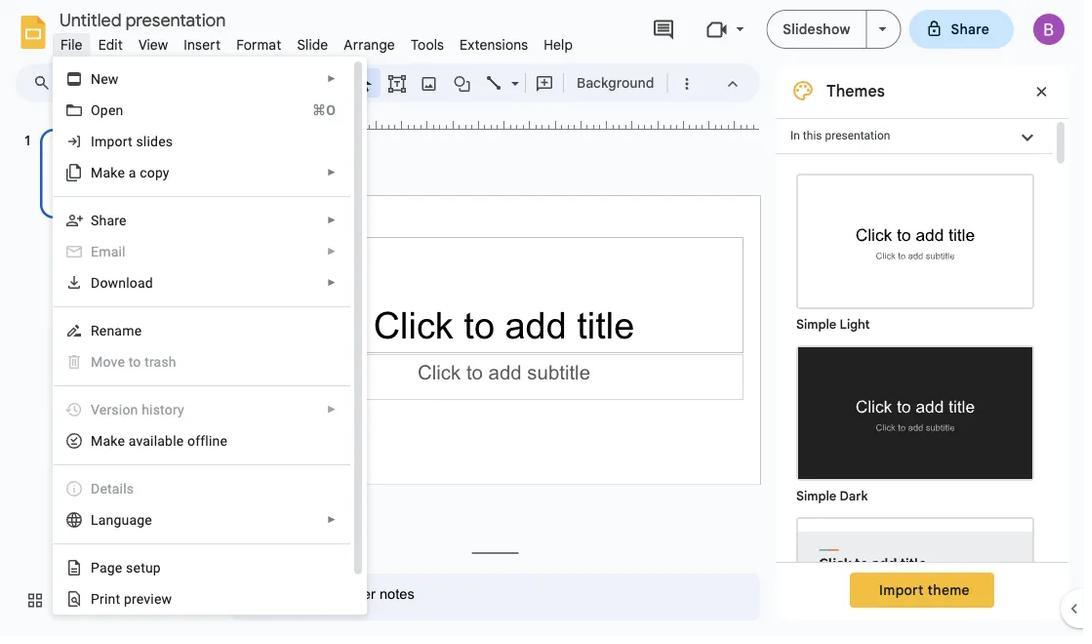 Task type: vqa. For each thing, say whether or not it's contained in the screenshot.


Task type: locate. For each thing, give the bounding box(es) containing it.
file
[[61, 36, 83, 53]]

import
[[91, 133, 133, 149], [880, 582, 924, 599]]

help
[[544, 36, 573, 53]]

► for l anguage
[[327, 514, 337, 526]]

shape image
[[451, 69, 474, 97]]

0 vertical spatial import
[[91, 133, 133, 149]]

menu item containing version
[[54, 394, 350, 426]]

0 vertical spatial e
[[118, 433, 125, 449]]

print pre v iew
[[91, 591, 172, 607]]

1 vertical spatial e
[[115, 560, 122, 576]]

insert menu item
[[176, 33, 229, 56]]

move to trash t element
[[91, 354, 182, 370]]

2 simple from the top
[[797, 489, 837, 504]]

ename
[[99, 323, 142, 339]]

move
[[91, 354, 125, 370]]

navigation
[[0, 110, 215, 636]]

4 ► from the top
[[327, 246, 337, 257]]

iew
[[151, 591, 172, 607]]

open o element
[[91, 102, 129, 118]]

5 ► from the top
[[327, 277, 337, 288]]

menu bar containing file
[[53, 25, 581, 58]]

import inside button
[[880, 582, 924, 599]]

streamline image
[[798, 519, 1033, 636]]

2 ► from the top
[[327, 167, 337, 178]]

6 ► from the top
[[327, 404, 337, 415]]

option group containing simple light
[[776, 154, 1053, 636]]

help menu item
[[536, 33, 581, 56]]

pa
[[91, 560, 107, 576]]

simple
[[797, 317, 837, 332], [797, 489, 837, 504]]

l anguage
[[91, 512, 152, 528]]

menu bar
[[53, 25, 581, 58]]

1 horizontal spatial import
[[880, 582, 924, 599]]

1 simple from the top
[[797, 317, 837, 332]]

in
[[791, 129, 800, 143]]

1 ► from the top
[[327, 73, 337, 84]]

⌘o
[[312, 102, 336, 118]]

menu item
[[54, 236, 350, 267], [54, 347, 350, 378], [54, 394, 350, 426]]

2 menu item from the top
[[54, 347, 350, 378]]

menu
[[46, 0, 367, 615]]

►
[[327, 73, 337, 84], [327, 167, 337, 178], [327, 215, 337, 226], [327, 246, 337, 257], [327, 277, 337, 288], [327, 404, 337, 415], [327, 514, 337, 526]]

available
[[129, 433, 184, 449]]

presentation
[[825, 129, 891, 143]]

ma
[[91, 433, 111, 449]]

o
[[91, 102, 100, 118]]

simple inside 'option'
[[797, 317, 837, 332]]

pre
[[124, 591, 144, 607]]

simple left dark
[[797, 489, 837, 504]]

pen
[[100, 102, 123, 118]]

option group
[[776, 154, 1053, 636]]

themes application
[[0, 0, 1084, 636]]

insert image image
[[418, 69, 441, 97]]

extensions menu item
[[452, 33, 536, 56]]

tools menu item
[[403, 33, 452, 56]]

1 vertical spatial menu item
[[54, 347, 350, 378]]

import down "pen"
[[91, 133, 133, 149]]

share s element
[[91, 212, 132, 228]]

ownload
[[100, 275, 153, 291]]

d ownload
[[91, 275, 153, 291]]

0 vertical spatial simple
[[797, 317, 837, 332]]

insert
[[184, 36, 221, 53]]

extensions
[[460, 36, 528, 53]]

details
[[91, 481, 134, 497]]

print
[[91, 591, 120, 607]]

7 ► from the top
[[327, 514, 337, 526]]

import slides
[[91, 133, 173, 149]]

in this presentation tab
[[776, 118, 1053, 154]]

► for s hare
[[327, 215, 337, 226]]

2 vertical spatial menu item
[[54, 394, 350, 426]]

e right ma at the bottom of the page
[[118, 433, 125, 449]]

import for import theme
[[880, 582, 924, 599]]

menu bar banner
[[0, 0, 1084, 636]]

e right pa
[[115, 560, 122, 576]]

slides
[[136, 133, 173, 149]]

0 horizontal spatial import
[[91, 133, 133, 149]]

0 vertical spatial menu item
[[54, 236, 350, 267]]

light
[[840, 317, 870, 332]]

dark
[[840, 489, 868, 504]]

o pen
[[91, 102, 123, 118]]

menu inside themes application
[[46, 0, 367, 615]]

slide menu item
[[289, 33, 336, 56]]

Streamline radio
[[787, 508, 1044, 636]]

menu item up offline
[[54, 394, 350, 426]]

view menu item
[[131, 33, 176, 56]]

menu item up istory
[[54, 347, 350, 378]]

edit menu item
[[90, 33, 131, 56]]

print preview v element
[[91, 591, 178, 607]]

3 ► from the top
[[327, 215, 337, 226]]

background
[[577, 74, 654, 91]]

offline
[[187, 433, 228, 449]]

1 menu item from the top
[[54, 236, 350, 267]]

e
[[118, 433, 125, 449], [115, 560, 122, 576]]

themes
[[827, 81, 885, 101]]

import left theme
[[880, 582, 924, 599]]

► for d ownload
[[327, 277, 337, 288]]

h
[[142, 402, 149, 418]]

presentation options image
[[879, 27, 887, 31]]

3 menu item from the top
[[54, 394, 350, 426]]

simple light
[[797, 317, 870, 332]]

e mail
[[91, 244, 126, 260]]

format
[[236, 36, 282, 53]]

simple left light
[[797, 317, 837, 332]]

menu containing n
[[46, 0, 367, 615]]

option group inside themes section
[[776, 154, 1053, 636]]

simple inside radio
[[797, 489, 837, 504]]

theme
[[928, 582, 970, 599]]

opy
[[147, 164, 170, 181]]

slide
[[297, 36, 328, 53]]

menu item up ownload
[[54, 236, 350, 267]]

ma k e available offline
[[91, 433, 228, 449]]

1 vertical spatial simple
[[797, 489, 837, 504]]

make a copy c element
[[91, 164, 175, 181]]

arrange menu item
[[336, 33, 403, 56]]

1 vertical spatial import
[[880, 582, 924, 599]]



Task type: describe. For each thing, give the bounding box(es) containing it.
rename r element
[[91, 323, 148, 339]]

import theme button
[[850, 573, 995, 608]]

► for n ew
[[327, 73, 337, 84]]

main toolbar
[[58, 68, 702, 98]]

slideshow button
[[767, 10, 867, 49]]

a
[[129, 164, 136, 181]]

menu item containing move
[[54, 347, 350, 378]]

⌘o element
[[289, 101, 336, 120]]

menu bar inside menu bar banner
[[53, 25, 581, 58]]

t
[[129, 354, 133, 370]]

version
[[91, 402, 138, 418]]

v
[[144, 591, 151, 607]]

make available offline k element
[[91, 433, 233, 449]]

version history h element
[[91, 402, 190, 418]]

import theme
[[880, 582, 970, 599]]

this
[[803, 129, 822, 143]]

tools
[[411, 36, 444, 53]]

setup
[[126, 560, 161, 576]]

simple dark
[[797, 489, 868, 504]]

page setup g element
[[91, 560, 167, 576]]

menu item containing e
[[54, 236, 350, 267]]

► for opy
[[327, 167, 337, 178]]

pa g e setup
[[91, 560, 161, 576]]

import for import slides
[[91, 133, 133, 149]]

k
[[111, 433, 118, 449]]

make a c opy
[[91, 164, 170, 181]]

slideshow
[[783, 20, 851, 38]]

istory
[[149, 402, 184, 418]]

n
[[91, 71, 101, 87]]

s hare
[[91, 212, 127, 228]]

download d element
[[91, 275, 159, 291]]

simple for simple light
[[797, 317, 837, 332]]

import slides z element
[[91, 133, 179, 149]]

format menu item
[[229, 33, 289, 56]]

trash
[[145, 354, 176, 370]]

version h istory
[[91, 402, 184, 418]]

make
[[91, 164, 125, 181]]

background button
[[568, 68, 663, 98]]

o
[[133, 354, 141, 370]]

Simple Dark radio
[[787, 336, 1044, 508]]

Simple Light radio
[[787, 164, 1044, 636]]

language l element
[[91, 512, 158, 528]]

ew
[[101, 71, 119, 87]]

s
[[91, 212, 99, 228]]

n ew
[[91, 71, 119, 87]]

hare
[[99, 212, 127, 228]]

file menu item
[[53, 33, 90, 56]]

new n element
[[91, 71, 124, 87]]

details menu item
[[54, 473, 350, 505]]

g
[[107, 560, 115, 576]]

d
[[91, 275, 100, 291]]

move t o trash
[[91, 354, 176, 370]]

themes section
[[776, 63, 1069, 636]]

email e element
[[91, 244, 131, 260]]

view
[[139, 36, 168, 53]]

Menus field
[[24, 69, 67, 97]]

details b element
[[91, 481, 140, 497]]

r
[[91, 323, 99, 339]]

c
[[140, 164, 147, 181]]

simple for simple dark
[[797, 489, 837, 504]]

e for g
[[115, 560, 122, 576]]

anguage
[[98, 512, 152, 528]]

arrange
[[344, 36, 395, 53]]

share
[[951, 20, 990, 38]]

r ename
[[91, 323, 142, 339]]

l
[[91, 512, 98, 528]]

navigation inside themes application
[[0, 110, 215, 636]]

Rename text field
[[53, 8, 237, 31]]

e
[[91, 244, 99, 260]]

share button
[[909, 10, 1014, 49]]

e for k
[[118, 433, 125, 449]]

edit
[[98, 36, 123, 53]]

mail
[[99, 244, 126, 260]]

► for istory
[[327, 404, 337, 415]]

► for e mail
[[327, 246, 337, 257]]

in this presentation
[[791, 129, 891, 143]]



